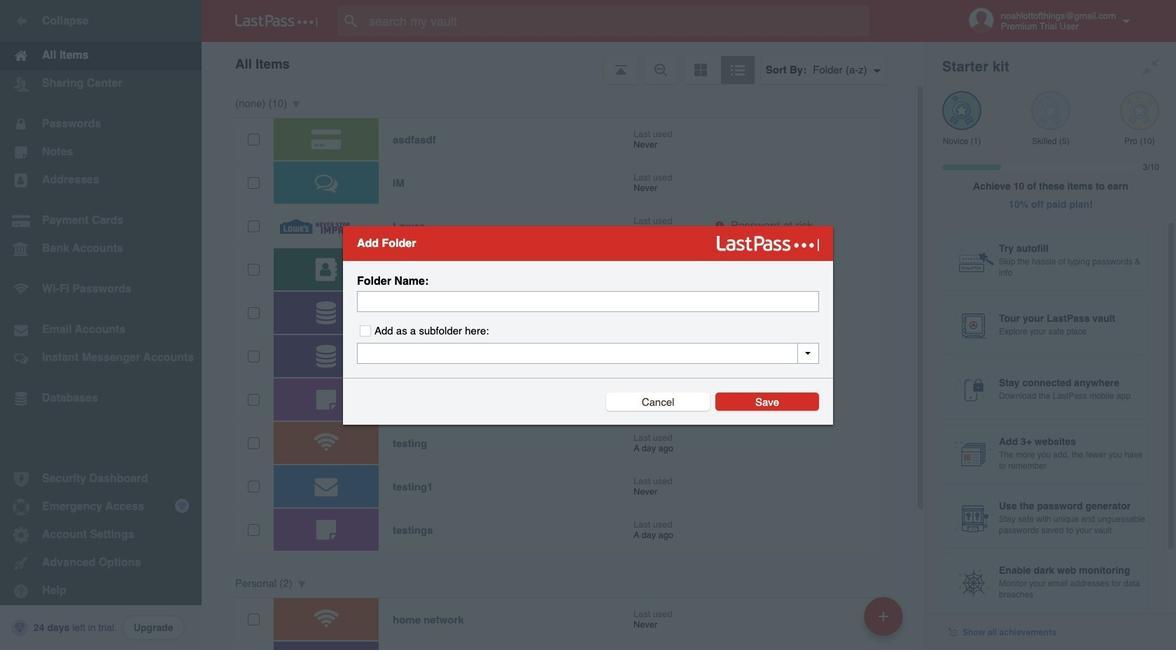 Task type: describe. For each thing, give the bounding box(es) containing it.
new item navigation
[[859, 593, 911, 650]]

search my vault text field
[[337, 6, 897, 36]]

new item image
[[879, 611, 888, 621]]

Search search field
[[337, 6, 897, 36]]



Task type: locate. For each thing, give the bounding box(es) containing it.
None text field
[[357, 291, 819, 312]]

lastpass image
[[235, 15, 318, 27]]

dialog
[[343, 226, 833, 425]]

main navigation navigation
[[0, 0, 202, 650]]

vault options navigation
[[202, 42, 925, 84]]



